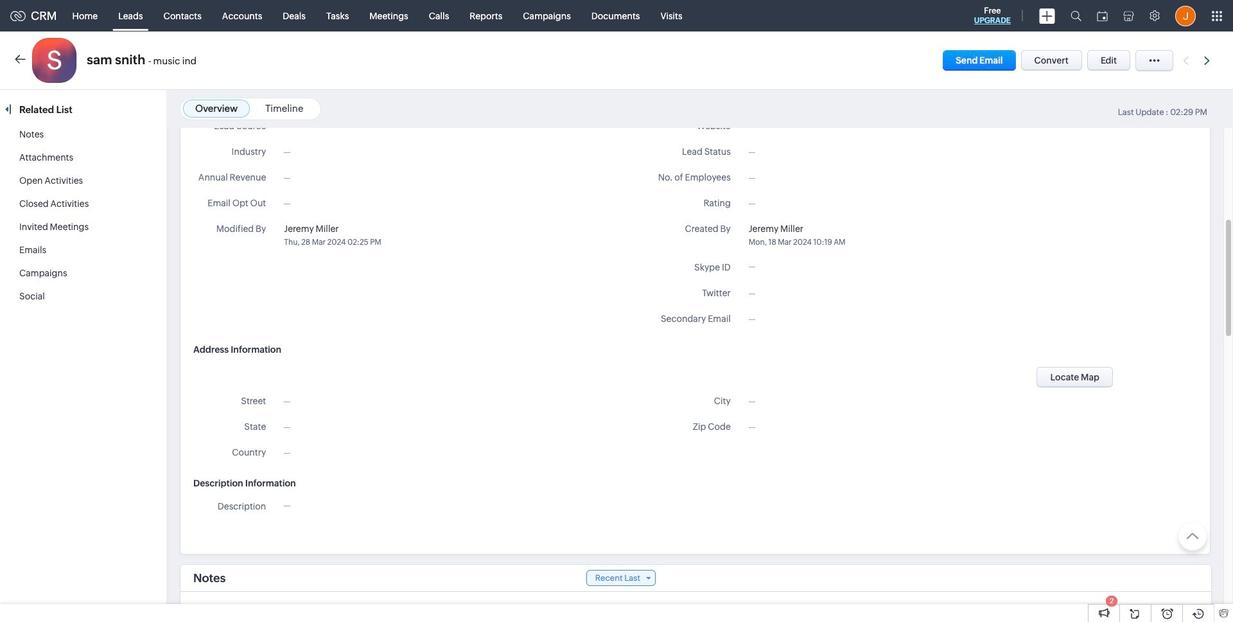 Task type: describe. For each thing, give the bounding box(es) containing it.
logo image
[[10, 11, 26, 21]]

previous record image
[[1184, 56, 1189, 65]]

search element
[[1063, 0, 1090, 31]]

next record image
[[1205, 56, 1213, 65]]

create menu element
[[1032, 0, 1063, 31]]

profile image
[[1176, 5, 1196, 26]]



Task type: vqa. For each thing, say whether or not it's contained in the screenshot.
Search across Zoho link
no



Task type: locate. For each thing, give the bounding box(es) containing it.
profile element
[[1168, 0, 1204, 31]]

None button
[[1037, 367, 1114, 387]]

create menu image
[[1040, 8, 1056, 23]]

search image
[[1071, 10, 1082, 21]]

calendar image
[[1098, 11, 1108, 21]]



